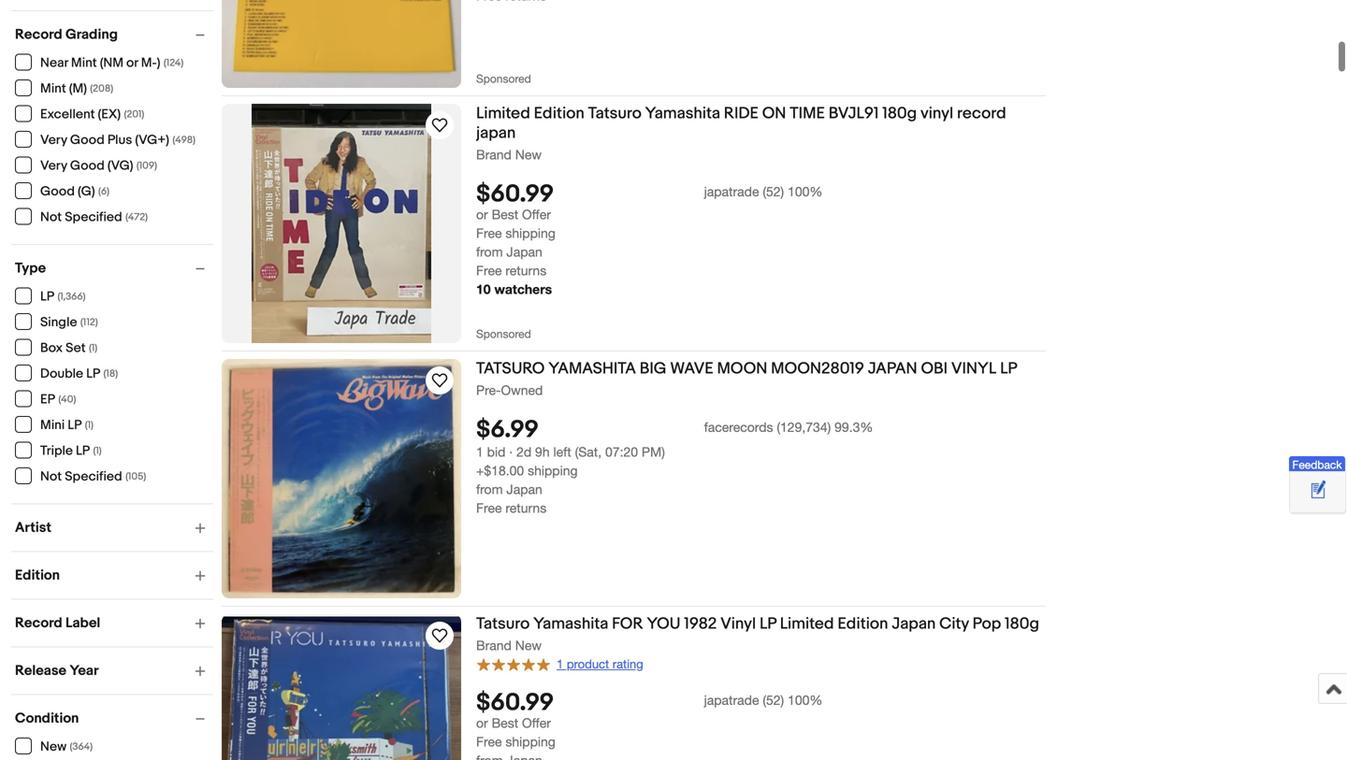 Task type: vqa. For each thing, say whether or not it's contained in the screenshot.


Task type: locate. For each thing, give the bounding box(es) containing it.
0 vertical spatial mint
[[71, 55, 97, 71]]

0 vertical spatial yamashita
[[646, 104, 721, 124]]

box set (1)
[[40, 341, 97, 357]]

from
[[476, 244, 503, 260], [476, 482, 503, 497]]

180g left 'vinyl'
[[883, 104, 917, 124]]

0 horizontal spatial edition
[[15, 568, 60, 585]]

2 sponsored from the top
[[476, 328, 531, 341]]

wave
[[671, 360, 714, 379]]

good down excellent (ex) (201)
[[70, 132, 105, 148]]

sponsored up the japan
[[476, 72, 531, 85]]

0 vertical spatial best
[[492, 207, 519, 222]]

offer inside japatrade (52) 100% or best offer free shipping from japan free returns 10 watchers
[[522, 207, 551, 222]]

mint left (m)
[[40, 81, 66, 97]]

2 vertical spatial (1)
[[93, 446, 102, 458]]

0 vertical spatial edition
[[534, 104, 585, 124]]

0 horizontal spatial tatsuro
[[476, 615, 530, 635]]

japatrade inside japatrade (52) 100% or best offer free shipping
[[704, 693, 760, 708]]

(1) inside mini lp (1)
[[85, 420, 94, 432]]

sponsored
[[476, 72, 531, 85], [476, 328, 531, 341]]

brand right watch tatsuro yamashita  for you 1982 vinyl lp limited edition  japan city pop 180g image
[[476, 639, 512, 654]]

shipping up watchers
[[506, 225, 556, 241]]

japan down +$18.00
[[507, 482, 543, 497]]

0 vertical spatial very
[[40, 132, 67, 148]]

mint (m) (208)
[[40, 81, 113, 97]]

edition left city
[[838, 615, 889, 635]]

from down +$18.00
[[476, 482, 503, 497]]

tatsuro yamashita big wave moon moon28019 japan obi vinyl lp pre-owned
[[476, 360, 1018, 398]]

returns inside japatrade (52) 100% or best offer free shipping from japan free returns 10 watchers
[[506, 263, 547, 278]]

2 vertical spatial japan
[[892, 615, 936, 635]]

(1) up not specified (105)
[[93, 446, 102, 458]]

or inside japatrade (52) 100% or best offer free shipping from japan free returns 10 watchers
[[476, 207, 488, 222]]

very up good (g) (6)
[[40, 158, 67, 174]]

1 horizontal spatial edition
[[534, 104, 585, 124]]

offer inside japatrade (52) 100% or best offer free shipping
[[522, 716, 551, 731]]

1
[[476, 445, 484, 460], [557, 657, 564, 672]]

0 vertical spatial 1
[[476, 445, 484, 460]]

grading
[[65, 26, 118, 43]]

(52) for japatrade (52) 100% or best offer free shipping
[[763, 693, 785, 708]]

or
[[126, 55, 138, 71], [476, 207, 488, 222], [476, 716, 488, 731]]

2 record from the top
[[15, 615, 62, 632]]

2 from from the top
[[476, 482, 503, 497]]

japan inside tatsuro yamashita  for you 1982 vinyl lp limited edition  japan city pop 180g brand new
[[892, 615, 936, 635]]

0 vertical spatial or
[[126, 55, 138, 71]]

lp right vinyl
[[760, 615, 777, 635]]

edition inside limited edition tatsuro yamashita ride on time bvjl91 180g  vinyl record japan brand new
[[534, 104, 585, 124]]

1 vertical spatial not
[[40, 469, 62, 485]]

japan
[[868, 360, 918, 379]]

0 vertical spatial japan
[[507, 244, 543, 260]]

1 best from the top
[[492, 207, 519, 222]]

owned
[[501, 383, 543, 398]]

1 vertical spatial 100%
[[788, 693, 823, 708]]

limited edition tatsuro yamashita ride on time bvjl91 180g  vinyl record japan image
[[252, 104, 431, 344]]

record for record grading
[[15, 26, 62, 43]]

offer for japatrade (52) 100% or best offer free shipping
[[522, 716, 551, 731]]

(ex)
[[98, 107, 121, 123]]

(1) for mini lp
[[85, 420, 94, 432]]

specified down 'triple lp (1)'
[[65, 469, 122, 485]]

limited right vinyl
[[780, 615, 834, 635]]

$6.99
[[476, 416, 539, 445]]

yamashita left ride
[[646, 104, 721, 124]]

release year button
[[15, 663, 213, 680]]

japan up watchers
[[507, 244, 543, 260]]

good up (g)
[[70, 158, 105, 174]]

watch tatsuro yamashita  for you 1982 vinyl lp limited edition  japan city pop 180g image
[[429, 625, 451, 648]]

0 vertical spatial new
[[515, 147, 542, 163]]

2 vertical spatial edition
[[838, 615, 889, 635]]

limited edition tatsuro yamashita ride on time bvjl91 180g  vinyl record japan heading
[[476, 104, 1007, 143]]

japan
[[507, 244, 543, 260], [507, 482, 543, 497], [892, 615, 936, 635]]

new inside tatsuro yamashita  for you 1982 vinyl lp limited edition  japan city pop 180g brand new
[[515, 639, 542, 654]]

0 vertical spatial 180g
[[883, 104, 917, 124]]

3 free from the top
[[476, 501, 502, 516]]

1 vertical spatial best
[[492, 716, 519, 731]]

0 vertical spatial 100%
[[788, 184, 823, 199]]

07:20
[[606, 445, 638, 460]]

japatrade
[[704, 184, 760, 199], [704, 693, 760, 708]]

180g right 'pop'
[[1005, 615, 1040, 635]]

2 brand from the top
[[476, 639, 512, 654]]

0 vertical spatial sponsored
[[476, 72, 531, 85]]

or inside japatrade (52) 100% or best offer free shipping
[[476, 716, 488, 731]]

lp
[[40, 289, 54, 305], [1001, 360, 1018, 379], [86, 366, 100, 382], [68, 418, 82, 434], [76, 444, 90, 460], [760, 615, 777, 635]]

Sponsored text field
[[476, 51, 541, 88]]

1 (52) from the top
[[763, 184, 785, 199]]

1 vertical spatial yamashita
[[534, 615, 609, 635]]

brand down the japan
[[476, 147, 512, 163]]

1 specified from the top
[[65, 210, 122, 226]]

(1) for box set
[[89, 343, 97, 355]]

1 vertical spatial japan
[[507, 482, 543, 497]]

1 vertical spatial edition
[[15, 568, 60, 585]]

release year
[[15, 663, 99, 680]]

new
[[515, 147, 542, 163], [515, 639, 542, 654], [40, 740, 67, 756]]

$60.99 down the japan
[[476, 180, 554, 209]]

1 not from the top
[[40, 210, 62, 226]]

specified down (g)
[[65, 210, 122, 226]]

yamashita inside tatsuro yamashita  for you 1982 vinyl lp limited edition  japan city pop 180g brand new
[[534, 615, 609, 635]]

(1) inside box set (1)
[[89, 343, 97, 355]]

lp inside tatsuro yamashita big wave moon moon28019 japan obi vinyl lp pre-owned
[[1001, 360, 1018, 379]]

1 $60.99 from the top
[[476, 180, 554, 209]]

yamashita up 1 product rating link
[[534, 615, 609, 635]]

0 vertical spatial offer
[[522, 207, 551, 222]]

2 100% from the top
[[788, 693, 823, 708]]

shipping inside facerecords (129,734) 99.3% 1 bid · 2d 9h left (sat, 07:20 pm) +$18.00 shipping from japan free returns
[[528, 463, 578, 479]]

japatrade down limited edition tatsuro yamashita ride on time bvjl91 180g  vinyl record japan brand new
[[704, 184, 760, 199]]

2 (52) from the top
[[763, 693, 785, 708]]

0 vertical spatial shipping
[[506, 225, 556, 241]]

100% inside japatrade (52) 100% or best offer free shipping from japan free returns 10 watchers
[[788, 184, 823, 199]]

2 best from the top
[[492, 716, 519, 731]]

free inside facerecords (129,734) 99.3% 1 bid · 2d 9h left (sat, 07:20 pm) +$18.00 shipping from japan free returns
[[476, 501, 502, 516]]

time
[[790, 104, 825, 124]]

1 horizontal spatial limited
[[780, 615, 834, 635]]

1 vertical spatial from
[[476, 482, 503, 497]]

specified for not specified (472)
[[65, 210, 122, 226]]

sponsored up tatsuro
[[476, 328, 531, 341]]

product
[[567, 657, 609, 672]]

1 vertical spatial returns
[[506, 501, 547, 516]]

100% inside japatrade (52) 100% or best offer free shipping
[[788, 693, 823, 708]]

lp left (1,366)
[[40, 289, 54, 305]]

(1) right set
[[89, 343, 97, 355]]

very down excellent
[[40, 132, 67, 148]]

0 horizontal spatial yamashita
[[534, 615, 609, 635]]

0 vertical spatial (1)
[[89, 343, 97, 355]]

tatsuro yamashita big wave moon moon28019 japan obi vinyl lp link
[[476, 360, 1046, 383]]

shipping for japatrade (52) 100% or best offer free shipping
[[506, 735, 556, 750]]

tatsuro yamashita big wave moon moon28019 japan obi vinyl lp image
[[222, 360, 461, 599]]

1 vertical spatial or
[[476, 207, 488, 222]]

yamashita inside limited edition tatsuro yamashita ride on time bvjl91 180g  vinyl record japan brand new
[[646, 104, 721, 124]]

free
[[476, 225, 502, 241], [476, 263, 502, 278], [476, 501, 502, 516], [476, 735, 502, 750]]

0 vertical spatial brand
[[476, 147, 512, 163]]

1 vertical spatial japatrade
[[704, 693, 760, 708]]

0 vertical spatial good
[[70, 132, 105, 148]]

not specified (472)
[[40, 210, 148, 226]]

(nm
[[100, 55, 123, 71]]

1 vertical spatial (52)
[[763, 693, 785, 708]]

sponsored inside text field
[[476, 72, 531, 85]]

(vg)
[[108, 158, 133, 174]]

0 vertical spatial (52)
[[763, 184, 785, 199]]

1 vertical spatial mint
[[40, 81, 66, 97]]

record up near
[[15, 26, 62, 43]]

1 vertical spatial new
[[515, 639, 542, 654]]

(18)
[[103, 368, 118, 380]]

1 vertical spatial shipping
[[528, 463, 578, 479]]

0 horizontal spatial 1
[[476, 445, 484, 460]]

specified
[[65, 210, 122, 226], [65, 469, 122, 485]]

condition
[[15, 711, 79, 728]]

1 sponsored from the top
[[476, 72, 531, 85]]

180g inside limited edition tatsuro yamashita ride on time bvjl91 180g  vinyl record japan brand new
[[883, 104, 917, 124]]

not
[[40, 210, 62, 226], [40, 469, 62, 485]]

1 horizontal spatial yamashita
[[646, 104, 721, 124]]

shipping down left
[[528, 463, 578, 479]]

(52) for japatrade (52) 100% or best offer free shipping from japan free returns 10 watchers
[[763, 184, 785, 199]]

(52) down tatsuro yamashita  for you 1982 vinyl lp limited edition  japan city pop 180g brand new
[[763, 693, 785, 708]]

0 vertical spatial from
[[476, 244, 503, 260]]

best up watchers
[[492, 207, 519, 222]]

limited
[[476, 104, 531, 124], [780, 615, 834, 635]]

(52) inside japatrade (52) 100% or best offer free shipping
[[763, 693, 785, 708]]

1 product rating
[[557, 657, 644, 672]]

brand
[[476, 147, 512, 163], [476, 639, 512, 654]]

edition right the japan
[[534, 104, 585, 124]]

from inside facerecords (129,734) 99.3% 1 bid · 2d 9h left (sat, 07:20 pm) +$18.00 shipping from japan free returns
[[476, 482, 503, 497]]

1 vertical spatial limited
[[780, 615, 834, 635]]

mint
[[71, 55, 97, 71], [40, 81, 66, 97]]

vinyl
[[921, 104, 954, 124]]

0 vertical spatial record
[[15, 26, 62, 43]]

good (g) (6)
[[40, 184, 109, 200]]

new down the japan
[[515, 147, 542, 163]]

1 100% from the top
[[788, 184, 823, 199]]

you
[[647, 615, 681, 635]]

japan left city
[[892, 615, 936, 635]]

1 from from the top
[[476, 244, 503, 260]]

best down 1 product rating link
[[492, 716, 519, 731]]

japatrade down tatsuro yamashita  for you 1982 vinyl lp limited edition  japan city pop 180g brand new
[[704, 693, 760, 708]]

label
[[65, 615, 100, 632]]

shipping inside japatrade (52) 100% or best offer free shipping from japan free returns 10 watchers
[[506, 225, 556, 241]]

japan for you
[[892, 615, 936, 635]]

new left (364)
[[40, 740, 67, 756]]

1 vertical spatial sponsored
[[476, 328, 531, 341]]

1 returns from the top
[[506, 263, 547, 278]]

offer down 1 product rating link
[[522, 716, 551, 731]]

0 vertical spatial $60.99
[[476, 180, 554, 209]]

best inside japatrade (52) 100% or best offer free shipping from japan free returns 10 watchers
[[492, 207, 519, 222]]

not down triple
[[40, 469, 62, 485]]

1 vertical spatial brand
[[476, 639, 512, 654]]

0 horizontal spatial 180g
[[883, 104, 917, 124]]

record
[[15, 26, 62, 43], [15, 615, 62, 632]]

1 horizontal spatial 1
[[557, 657, 564, 672]]

1 vertical spatial (1)
[[85, 420, 94, 432]]

good left (g)
[[40, 184, 75, 200]]

(52) inside japatrade (52) 100% or best offer free shipping from japan free returns 10 watchers
[[763, 184, 785, 199]]

mint up (m)
[[71, 55, 97, 71]]

sponsored for sponsored text field
[[476, 72, 531, 85]]

japatrade inside japatrade (52) 100% or best offer free shipping from japan free returns 10 watchers
[[704, 184, 760, 199]]

record left label
[[15, 615, 62, 632]]

2 horizontal spatial edition
[[838, 615, 889, 635]]

1 horizontal spatial 180g
[[1005, 615, 1040, 635]]

sponsored for sponsored text box
[[476, 328, 531, 341]]

1 vertical spatial 1
[[557, 657, 564, 672]]

returns up watchers
[[506, 263, 547, 278]]

(1)
[[89, 343, 97, 355], [85, 420, 94, 432], [93, 446, 102, 458]]

from up 10
[[476, 244, 503, 260]]

0 vertical spatial japatrade
[[704, 184, 760, 199]]

·
[[509, 445, 513, 460]]

0 vertical spatial not
[[40, 210, 62, 226]]

(m)
[[69, 81, 87, 97]]

180g
[[883, 104, 917, 124], [1005, 615, 1040, 635]]

1 vertical spatial very
[[40, 158, 67, 174]]

limited down sponsored text field
[[476, 104, 531, 124]]

$60.99 down 1 product rating link
[[476, 689, 554, 718]]

shipping inside japatrade (52) 100% or best offer free shipping
[[506, 735, 556, 750]]

(472)
[[125, 212, 148, 224]]

tatsuro
[[588, 104, 642, 124], [476, 615, 530, 635]]

4 free from the top
[[476, 735, 502, 750]]

(6)
[[98, 186, 109, 198]]

mini
[[40, 418, 65, 434]]

japatrade (52) 100% or best offer free shipping from japan free returns 10 watchers
[[476, 184, 823, 297]]

offer
[[522, 207, 551, 222], [522, 716, 551, 731]]

watchers
[[495, 282, 552, 297]]

100%
[[788, 184, 823, 199], [788, 693, 823, 708]]

edition down artist
[[15, 568, 60, 585]]

1 offer from the top
[[522, 207, 551, 222]]

record for record label
[[15, 615, 62, 632]]

not down good (g) (6)
[[40, 210, 62, 226]]

2 returns from the top
[[506, 501, 547, 516]]

best inside japatrade (52) 100% or best offer free shipping
[[492, 716, 519, 731]]

(1) inside 'triple lp (1)'
[[93, 446, 102, 458]]

vinyl
[[952, 360, 997, 379]]

0 vertical spatial returns
[[506, 263, 547, 278]]

+$18.00
[[476, 463, 524, 479]]

facerecords (129,734) 99.3% 1 bid · 2d 9h left (sat, 07:20 pm) +$18.00 shipping from japan free returns
[[476, 420, 874, 516]]

0 vertical spatial limited
[[476, 104, 531, 124]]

edition
[[534, 104, 585, 124], [15, 568, 60, 585], [838, 615, 889, 635]]

lp right the vinyl
[[1001, 360, 1018, 379]]

shipping down 1 product rating link
[[506, 735, 556, 750]]

1 vertical spatial $60.99
[[476, 689, 554, 718]]

1 vertical spatial specified
[[65, 469, 122, 485]]

1 vertical spatial tatsuro
[[476, 615, 530, 635]]

2 japatrade from the top
[[704, 693, 760, 708]]

tatsuro yamashita  for you 1982 vinyl lp limited edition  japan city pop 180g image
[[222, 617, 461, 761]]

very
[[40, 132, 67, 148], [40, 158, 67, 174]]

tatsuro yamashita  for you 1982 vinyl lp limited edition  japan city pop 180g heading
[[476, 615, 1040, 635]]

2 very from the top
[[40, 158, 67, 174]]

offer up watchers
[[522, 207, 551, 222]]

100% down tatsuro yamashita  for you 1982 vinyl lp limited edition  japan city pop 180g brand new
[[788, 693, 823, 708]]

sponsored inside text box
[[476, 328, 531, 341]]

shipping
[[506, 225, 556, 241], [528, 463, 578, 479], [506, 735, 556, 750]]

limited inside limited edition tatsuro yamashita ride on time bvjl91 180g  vinyl record japan brand new
[[476, 104, 531, 124]]

100% down time
[[788, 184, 823, 199]]

new up 1 product rating link
[[515, 639, 542, 654]]

returns down +$18.00
[[506, 501, 547, 516]]

artist
[[15, 520, 51, 537]]

2 specified from the top
[[65, 469, 122, 485]]

)
[[157, 55, 161, 71]]

best
[[492, 207, 519, 222], [492, 716, 519, 731]]

1 very from the top
[[40, 132, 67, 148]]

1 left the product on the bottom of page
[[557, 657, 564, 672]]

new inside limited edition tatsuro yamashita ride on time bvjl91 180g  vinyl record japan brand new
[[515, 147, 542, 163]]

2 vertical spatial or
[[476, 716, 488, 731]]

good for (vg)
[[70, 158, 105, 174]]

2 offer from the top
[[522, 716, 551, 731]]

1 horizontal spatial tatsuro
[[588, 104, 642, 124]]

2 not from the top
[[40, 469, 62, 485]]

1 brand from the top
[[476, 147, 512, 163]]

record grading
[[15, 26, 118, 43]]

limited inside tatsuro yamashita  for you 1982 vinyl lp limited edition  japan city pop 180g brand new
[[780, 615, 834, 635]]

1 vertical spatial record
[[15, 615, 62, 632]]

1 record from the top
[[15, 26, 62, 43]]

japan inside japatrade (52) 100% or best offer free shipping from japan free returns 10 watchers
[[507, 244, 543, 260]]

(52) down limited edition tatsuro yamashita ride on time bvjl91 180g  vinyl record japan brand new
[[763, 184, 785, 199]]

pop
[[973, 615, 1002, 635]]

0 vertical spatial specified
[[65, 210, 122, 226]]

1 vertical spatial 180g
[[1005, 615, 1040, 635]]

1 vertical spatial good
[[70, 158, 105, 174]]

2 vertical spatial shipping
[[506, 735, 556, 750]]

0 horizontal spatial limited
[[476, 104, 531, 124]]

1 japatrade from the top
[[704, 184, 760, 199]]

box
[[40, 341, 63, 357]]

0 vertical spatial tatsuro
[[588, 104, 642, 124]]

1 vertical spatial offer
[[522, 716, 551, 731]]

1 left bid
[[476, 445, 484, 460]]

(1) up 'triple lp (1)'
[[85, 420, 94, 432]]

for
[[612, 615, 644, 635]]



Task type: describe. For each thing, give the bounding box(es) containing it.
tatsuro yamashita  for you 1982 vinyl lp limited edition  japan city pop 180g brand new
[[476, 615, 1040, 654]]

artist button
[[15, 520, 213, 537]]

(498)
[[173, 134, 196, 146]]

record label button
[[15, 615, 213, 632]]

specified for not specified (105)
[[65, 469, 122, 485]]

(40)
[[58, 394, 76, 406]]

watch tatsuro yamashita big wave moon moon28019 japan obi vinyl lp image
[[429, 370, 451, 392]]

2d
[[517, 445, 532, 460]]

triple lp (1)
[[40, 444, 102, 460]]

plus
[[108, 132, 132, 148]]

free inside japatrade (52) 100% or best offer free shipping
[[476, 735, 502, 750]]

or for near mint (nm or m-) (124)
[[126, 55, 138, 71]]

vinyl
[[721, 615, 756, 635]]

watch limited edition tatsuro yamashita ride on time bvjl91 180g  vinyl record japan image
[[429, 114, 451, 137]]

(364)
[[70, 742, 93, 754]]

new (364)
[[40, 740, 93, 756]]

very for very good (vg)
[[40, 158, 67, 174]]

10
[[476, 282, 491, 297]]

0 horizontal spatial mint
[[40, 81, 66, 97]]

lp inside tatsuro yamashita  for you 1982 vinyl lp limited edition  japan city pop 180g brand new
[[760, 615, 777, 635]]

lp left "(18)"
[[86, 366, 100, 382]]

record label
[[15, 615, 100, 632]]

year
[[70, 663, 99, 680]]

not for not specified (105)
[[40, 469, 62, 485]]

brand inside limited edition tatsuro yamashita ride on time bvjl91 180g  vinyl record japan brand new
[[476, 147, 512, 163]]

double lp (18)
[[40, 366, 118, 382]]

edition inside tatsuro yamashita  for you 1982 vinyl lp limited edition  japan city pop 180g brand new
[[838, 615, 889, 635]]

1 inside facerecords (129,734) 99.3% 1 bid · 2d 9h left (sat, 07:20 pm) +$18.00 shipping from japan free returns
[[476, 445, 484, 460]]

(g)
[[78, 184, 95, 200]]

best for japatrade (52) 100% or best offer free shipping from japan free returns 10 watchers
[[492, 207, 519, 222]]

tatsuro yamashita  for you 1982 vinyl lp limited edition  japan city pop 180g link
[[476, 615, 1046, 638]]

moon28019
[[771, 360, 865, 379]]

very for very good plus (vg+)
[[40, 132, 67, 148]]

from inside japatrade (52) 100% or best offer free shipping from japan free returns 10 watchers
[[476, 244, 503, 260]]

offer for japatrade (52) 100% or best offer free shipping from japan free returns 10 watchers
[[522, 207, 551, 222]]

1 free from the top
[[476, 225, 502, 241]]

1982
[[684, 615, 717, 635]]

lp (1,366)
[[40, 289, 86, 305]]

excellent
[[40, 107, 95, 123]]

(129,734)
[[777, 420, 831, 435]]

(1) for triple lp
[[93, 446, 102, 458]]

japan
[[476, 124, 516, 143]]

tatsuro yamashita big wave moon moon28019 japan obi vinyl lp heading
[[476, 360, 1018, 379]]

excellent (ex) (201)
[[40, 107, 144, 123]]

not specified (105)
[[40, 469, 146, 485]]

2 $60.99 from the top
[[476, 689, 554, 718]]

japatrade for japatrade (52) 100% or best offer free shipping from japan free returns 10 watchers
[[704, 184, 760, 199]]

japatrade (52) 100% or best offer free shipping
[[476, 693, 823, 750]]

pm)
[[642, 445, 665, 460]]

lp right mini
[[68, 418, 82, 434]]

japatrade for japatrade (52) 100% or best offer free shipping
[[704, 693, 760, 708]]

left
[[554, 445, 572, 460]]

1 inside 1 product rating link
[[557, 657, 564, 672]]

bvjl91
[[829, 104, 879, 124]]

(vg+)
[[135, 132, 169, 148]]

good for plus
[[70, 132, 105, 148]]

very good plus (vg+) (498)
[[40, 132, 196, 148]]

ep (40)
[[40, 392, 76, 408]]

2 vertical spatial new
[[40, 740, 67, 756]]

ride
[[724, 104, 759, 124]]

m-
[[141, 55, 157, 71]]

not for not specified (472)
[[40, 210, 62, 226]]

9h
[[535, 445, 550, 460]]

(105)
[[125, 471, 146, 483]]

or for japatrade (52) 100% or best offer free shipping from japan free returns 10 watchers
[[476, 207, 488, 222]]

Sponsored text field
[[476, 306, 541, 344]]

double
[[40, 366, 83, 382]]

2 vertical spatial good
[[40, 184, 75, 200]]

near
[[40, 55, 68, 71]]

2 free from the top
[[476, 263, 502, 278]]

record grading button
[[15, 26, 213, 43]]

returns inside facerecords (129,734) 99.3% 1 bid · 2d 9h left (sat, 07:20 pm) +$18.00 shipping from japan free returns
[[506, 501, 547, 516]]

near mint (nm or m-) (124)
[[40, 55, 184, 71]]

edition button
[[15, 568, 213, 585]]

1 horizontal spatial mint
[[71, 55, 97, 71]]

condition button
[[15, 711, 213, 728]]

tatsuro yamashita "9 minutes of tatsuro yamashita" 12inch record image
[[222, 0, 461, 88]]

type button
[[15, 260, 213, 277]]

(109)
[[137, 160, 157, 172]]

very good (vg) (109)
[[40, 158, 157, 174]]

big
[[640, 360, 667, 379]]

feedback
[[1293, 458, 1343, 472]]

facerecords
[[704, 420, 774, 435]]

type
[[15, 260, 46, 277]]

obi
[[921, 360, 948, 379]]

single
[[40, 315, 77, 331]]

ep
[[40, 392, 55, 408]]

99.3%
[[835, 420, 874, 435]]

bid
[[487, 445, 506, 460]]

180g inside tatsuro yamashita  for you 1982 vinyl lp limited edition  japan city pop 180g brand new
[[1005, 615, 1040, 635]]

tatsuro inside tatsuro yamashita  for you 1982 vinyl lp limited edition  japan city pop 180g brand new
[[476, 615, 530, 635]]

on
[[763, 104, 787, 124]]

tatsuro inside limited edition tatsuro yamashita ride on time bvjl91 180g  vinyl record japan brand new
[[588, 104, 642, 124]]

release
[[15, 663, 66, 680]]

lp right triple
[[76, 444, 90, 460]]

shipping for japatrade (52) 100% or best offer free shipping from japan free returns 10 watchers
[[506, 225, 556, 241]]

record
[[957, 104, 1007, 124]]

100% for japatrade (52) 100% or best offer free shipping
[[788, 693, 823, 708]]

(112)
[[80, 317, 98, 329]]

(201)
[[124, 109, 144, 121]]

yamashita
[[549, 360, 636, 379]]

japan for or
[[507, 244, 543, 260]]

japan inside facerecords (129,734) 99.3% 1 bid · 2d 9h left (sat, 07:20 pm) +$18.00 shipping from japan free returns
[[507, 482, 543, 497]]

limited edition tatsuro yamashita ride on time bvjl91 180g  vinyl record japan link
[[476, 104, 1046, 147]]

triple
[[40, 444, 73, 460]]

pre-
[[476, 383, 501, 398]]

brand inside tatsuro yamashita  for you 1982 vinyl lp limited edition  japan city pop 180g brand new
[[476, 639, 512, 654]]

city
[[940, 615, 969, 635]]

100% for japatrade (52) 100% or best offer free shipping from japan free returns 10 watchers
[[788, 184, 823, 199]]

tatsuro
[[476, 360, 545, 379]]

mini lp (1)
[[40, 418, 94, 434]]

(124)
[[164, 57, 184, 69]]

best for japatrade (52) 100% or best offer free shipping
[[492, 716, 519, 731]]

or for japatrade (52) 100% or best offer free shipping
[[476, 716, 488, 731]]

(1,366)
[[58, 291, 86, 303]]



